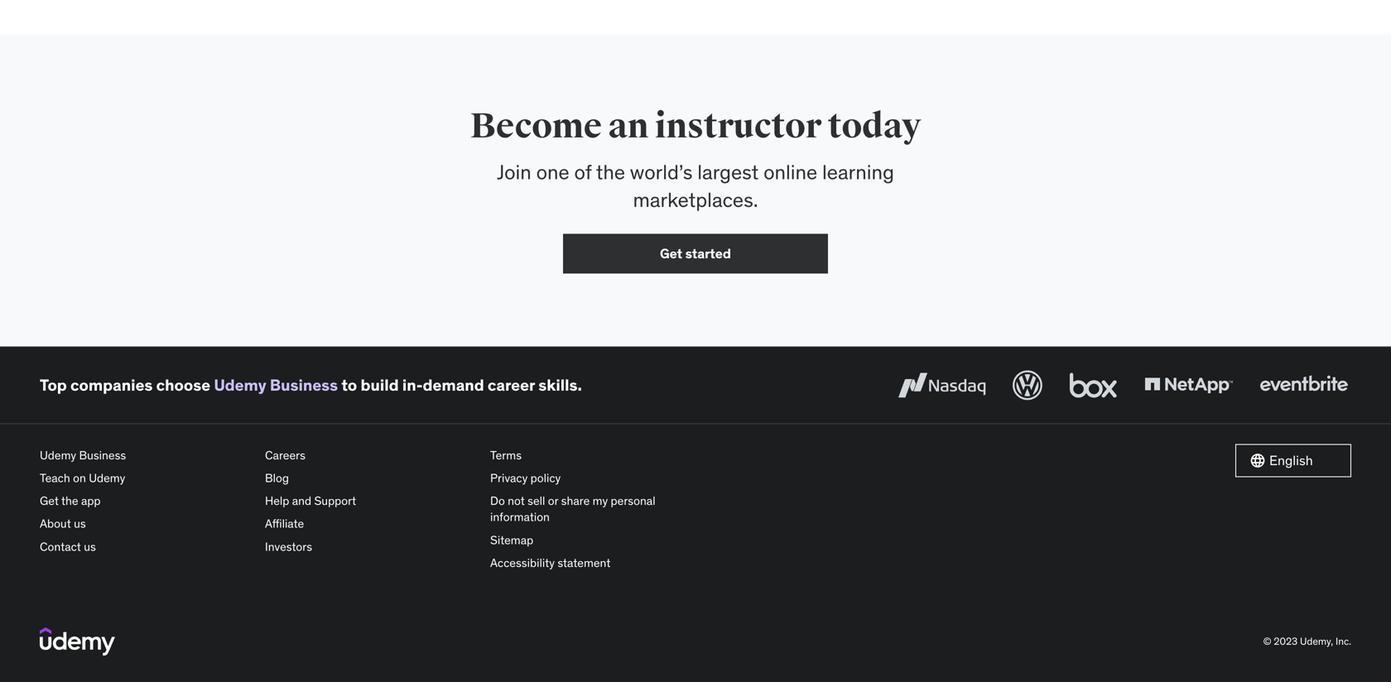 Task type: vqa. For each thing, say whether or not it's contained in the screenshot.
the topmost Variable
no



Task type: locate. For each thing, give the bounding box(es) containing it.
box image
[[1066, 367, 1122, 404]]

0 vertical spatial udemy business link
[[214, 375, 338, 395]]

0 horizontal spatial business
[[79, 448, 126, 463]]

us right about
[[74, 517, 86, 532]]

the left app
[[61, 494, 78, 509]]

statement
[[558, 556, 611, 571]]

1 horizontal spatial business
[[270, 375, 338, 395]]

privacy
[[490, 471, 528, 486]]

policy
[[531, 471, 561, 486]]

skills.
[[539, 375, 582, 395]]

the right "of"
[[596, 160, 625, 185]]

contact us link
[[40, 536, 252, 559]]

top
[[40, 375, 67, 395]]

business left to
[[270, 375, 338, 395]]

business up on
[[79, 448, 126, 463]]

us right contact
[[84, 540, 96, 554]]

2 vertical spatial udemy
[[89, 471, 125, 486]]

terms
[[490, 448, 522, 463]]

on
[[73, 471, 86, 486]]

learning
[[823, 160, 895, 185]]

affiliate link
[[265, 513, 477, 536]]

0 horizontal spatial get
[[40, 494, 59, 509]]

0 vertical spatial udemy
[[214, 375, 266, 395]]

in-
[[402, 375, 423, 395]]

us
[[74, 517, 86, 532], [84, 540, 96, 554]]

get down teach
[[40, 494, 59, 509]]

1 vertical spatial udemy business link
[[40, 444, 252, 467]]

netapp image
[[1142, 367, 1237, 404]]

blog
[[265, 471, 289, 486]]

accessibility
[[490, 556, 555, 571]]

english
[[1270, 452, 1314, 469]]

sitemap link
[[490, 529, 702, 552]]

1 vertical spatial udemy
[[40, 448, 76, 463]]

started
[[686, 245, 731, 262]]

contact
[[40, 540, 81, 554]]

accessibility statement link
[[490, 552, 702, 575]]

1 horizontal spatial the
[[596, 160, 625, 185]]

share
[[561, 494, 590, 509]]

get inside udemy business teach on udemy get the app about us contact us
[[40, 494, 59, 509]]

0 vertical spatial get
[[660, 245, 683, 262]]

companies
[[70, 375, 153, 395]]

udemy up teach
[[40, 448, 76, 463]]

the
[[596, 160, 625, 185], [61, 494, 78, 509]]

affiliate
[[265, 517, 304, 532]]

become
[[470, 105, 602, 148]]

get
[[660, 245, 683, 262], [40, 494, 59, 509]]

help and support link
[[265, 490, 477, 513]]

udemy right on
[[89, 471, 125, 486]]

top companies choose udemy business to build in-demand career skills.
[[40, 375, 582, 395]]

build
[[361, 375, 399, 395]]

blog link
[[265, 467, 477, 490]]

choose
[[156, 375, 210, 395]]

udemy business link up get the app link
[[40, 444, 252, 467]]

sell
[[528, 494, 545, 509]]

an
[[608, 105, 649, 148]]

1 vertical spatial business
[[79, 448, 126, 463]]

about
[[40, 517, 71, 532]]

teach on udemy link
[[40, 467, 252, 490]]

careers link
[[265, 444, 477, 467]]

do
[[490, 494, 505, 509]]

business inside udemy business teach on udemy get the app about us contact us
[[79, 448, 126, 463]]

0 horizontal spatial the
[[61, 494, 78, 509]]

0 vertical spatial the
[[596, 160, 625, 185]]

udemy right choose
[[214, 375, 266, 395]]

become an instructor today
[[470, 105, 922, 148]]

get left started
[[660, 245, 683, 262]]

investors link
[[265, 536, 477, 559]]

udemy business link up careers
[[214, 375, 338, 395]]

1 vertical spatial get
[[40, 494, 59, 509]]

2 horizontal spatial udemy
[[214, 375, 266, 395]]

business
[[270, 375, 338, 395], [79, 448, 126, 463]]

do not sell or share my personal information button
[[490, 490, 702, 529]]

join
[[497, 160, 532, 185]]

and
[[292, 494, 312, 509]]

1 vertical spatial the
[[61, 494, 78, 509]]

1 horizontal spatial get
[[660, 245, 683, 262]]

the inside join one of the world's largest online learning marketplaces.
[[596, 160, 625, 185]]

sitemap
[[490, 533, 534, 548]]

udemy
[[214, 375, 266, 395], [40, 448, 76, 463], [89, 471, 125, 486]]

app
[[81, 494, 101, 509]]

personal
[[611, 494, 656, 509]]

0 horizontal spatial udemy
[[40, 448, 76, 463]]

udemy business link
[[214, 375, 338, 395], [40, 444, 252, 467]]

0 vertical spatial us
[[74, 517, 86, 532]]

world's
[[630, 160, 693, 185]]



Task type: describe. For each thing, give the bounding box(es) containing it.
investors
[[265, 540, 312, 554]]

privacy policy link
[[490, 467, 702, 490]]

careers blog help and support affiliate investors
[[265, 448, 356, 554]]

demand
[[423, 375, 484, 395]]

or
[[548, 494, 559, 509]]

© 2023 udemy, inc.
[[1264, 636, 1352, 648]]

udemy,
[[1301, 636, 1334, 648]]

instructor
[[655, 105, 822, 148]]

get the app link
[[40, 490, 252, 513]]

marketplaces.
[[633, 188, 758, 212]]

my
[[593, 494, 608, 509]]

small image
[[1250, 453, 1267, 469]]

largest
[[698, 160, 759, 185]]

eventbrite image
[[1257, 367, 1352, 404]]

get started link
[[563, 234, 828, 274]]

english button
[[1236, 444, 1352, 478]]

careers
[[265, 448, 306, 463]]

©
[[1264, 636, 1272, 648]]

nasdaq image
[[895, 367, 990, 404]]

terms link
[[490, 444, 702, 467]]

inc.
[[1336, 636, 1352, 648]]

career
[[488, 375, 535, 395]]

1 vertical spatial us
[[84, 540, 96, 554]]

udemy business teach on udemy get the app about us contact us
[[40, 448, 126, 554]]

not
[[508, 494, 525, 509]]

2023
[[1274, 636, 1298, 648]]

terms privacy policy do not sell or share my personal information sitemap accessibility statement
[[490, 448, 656, 571]]

of
[[574, 160, 592, 185]]

information
[[490, 510, 550, 525]]

support
[[314, 494, 356, 509]]

0 vertical spatial business
[[270, 375, 338, 395]]

udemy image
[[40, 628, 115, 656]]

about us link
[[40, 513, 252, 536]]

get started
[[660, 245, 731, 262]]

teach
[[40, 471, 70, 486]]

join one of the world's largest online learning marketplaces.
[[497, 160, 895, 212]]

today
[[828, 105, 922, 148]]

to
[[342, 375, 357, 395]]

help
[[265, 494, 289, 509]]

1 horizontal spatial udemy
[[89, 471, 125, 486]]

online
[[764, 160, 818, 185]]

the inside udemy business teach on udemy get the app about us contact us
[[61, 494, 78, 509]]

one
[[536, 160, 570, 185]]

volkswagen image
[[1010, 367, 1046, 404]]



